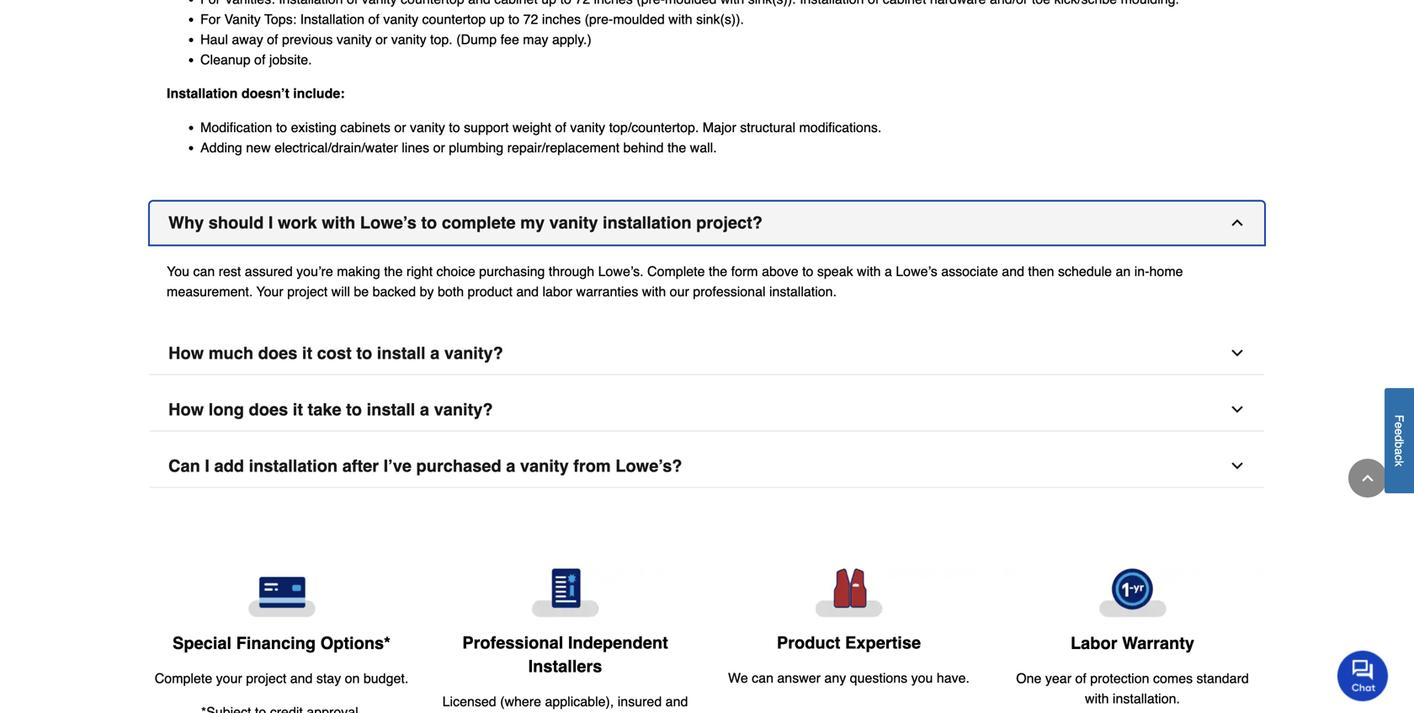 Task type: describe. For each thing, give the bounding box(es) containing it.
home
[[1150, 264, 1183, 279]]

does for long
[[249, 400, 288, 419]]

f e e d b a c k
[[1393, 415, 1406, 467]]

right
[[407, 264, 433, 279]]

support
[[464, 120, 509, 135]]

have.
[[937, 670, 970, 686]]

and down "purchasing"
[[516, 284, 539, 299]]

in-
[[1135, 264, 1150, 279]]

to right 'take'
[[346, 400, 362, 419]]

1 e from the top
[[1393, 422, 1406, 429]]

existing
[[291, 120, 337, 135]]

0 horizontal spatial project
[[246, 670, 286, 686]]

speak
[[817, 264, 853, 279]]

special
[[173, 633, 232, 653]]

applicable),
[[545, 694, 614, 709]]

to up plumbing
[[449, 120, 460, 135]]

be
[[354, 284, 369, 299]]

a inside you can rest assured you're making the right choice purchasing through lowe's. complete the form above to speak with a lowe's associate and then schedule an in-home measurement. your project will be backed by both product and labor warranties with our professional installation.
[[885, 264, 892, 279]]

standard
[[1197, 670, 1249, 686]]

countertop
[[422, 11, 486, 27]]

installation inside button
[[603, 213, 692, 232]]

cost
[[317, 344, 352, 363]]

we
[[728, 670, 748, 686]]

schedule
[[1058, 264, 1112, 279]]

professional
[[462, 633, 563, 653]]

lowe's.
[[598, 264, 644, 279]]

project?
[[696, 213, 763, 232]]

wall.
[[690, 140, 717, 155]]

top/countertop.
[[609, 120, 699, 135]]

jobsite.
[[269, 52, 312, 67]]

2 horizontal spatial the
[[709, 264, 728, 279]]

we can answer any questions you have.
[[728, 670, 970, 686]]

labor warranty
[[1071, 633, 1195, 653]]

much
[[209, 344, 254, 363]]

k
[[1393, 461, 1406, 467]]

installers
[[528, 657, 602, 676]]

one
[[1016, 670, 1042, 686]]

inches
[[542, 11, 581, 27]]

warranties
[[576, 284, 638, 299]]

major
[[703, 120, 736, 135]]

installation. inside you can rest assured you're making the right choice purchasing through lowe's. complete the form above to speak with a lowe's associate and then schedule an in-home measurement. your project will be backed by both product and labor warranties with our professional installation.
[[769, 284, 837, 299]]

chevron down image
[[1229, 401, 1246, 418]]

chevron up image inside "scroll to top" element
[[1360, 470, 1377, 487]]

warranty
[[1122, 633, 1195, 653]]

independent
[[568, 633, 668, 653]]

d
[[1393, 435, 1406, 442]]

professional independent installers
[[462, 633, 668, 676]]

(pre-
[[585, 11, 613, 27]]

form
[[731, 264, 758, 279]]

adding
[[200, 140, 242, 155]]

2 horizontal spatial or
[[433, 140, 445, 155]]

can for you
[[193, 264, 215, 279]]

can i add installation after i've purchased a vanity from lowe's?
[[168, 456, 682, 476]]

modifications.
[[799, 120, 882, 135]]

for vanity tops: installation of vanity countertop up to 72 inches (pre-moulded with sink(s)). haul away of previous vanity or vanity top. (dump fee may apply.) cleanup of jobsite.
[[200, 11, 744, 67]]

install for cost
[[377, 344, 426, 363]]

purchased
[[416, 456, 501, 476]]

stay
[[316, 670, 341, 686]]

behind
[[623, 140, 664, 155]]

a for how long does it take to install a vanity?
[[420, 400, 429, 419]]

or inside for vanity tops: installation of vanity countertop up to 72 inches (pre-moulded with sink(s)). haul away of previous vanity or vanity top. (dump fee may apply.) cleanup of jobsite.
[[376, 32, 388, 47]]

vanity up lines
[[410, 120, 445, 135]]

structural
[[740, 120, 796, 135]]

labor
[[1071, 633, 1118, 653]]

backed
[[373, 284, 416, 299]]

will
[[331, 284, 350, 299]]

a dark blue background check icon. image
[[437, 569, 694, 618]]

scroll to top element
[[1349, 459, 1387, 498]]

on
[[345, 670, 360, 686]]

apply.)
[[552, 32, 592, 47]]

through
[[549, 264, 595, 279]]

year
[[1046, 670, 1072, 686]]

repair/replacement
[[507, 140, 620, 155]]

weight
[[513, 120, 552, 135]]

doesn't
[[242, 86, 289, 101]]

then
[[1028, 264, 1055, 279]]

you're
[[297, 264, 333, 279]]

with inside one year of protection comes standard with installation.
[[1085, 691, 1109, 706]]

complete
[[442, 213, 516, 232]]

how long does it take to install a vanity?
[[168, 400, 493, 419]]

install for take
[[367, 400, 415, 419]]

how much does it cost to install a vanity?
[[168, 344, 503, 363]]

(where
[[500, 694, 541, 709]]

(dump
[[456, 32, 497, 47]]

financing
[[236, 633, 316, 653]]

special financing options*
[[173, 633, 391, 653]]

lowe's inside button
[[360, 213, 417, 232]]

with left our
[[642, 284, 666, 299]]

insured
[[618, 694, 662, 709]]

and left then
[[1002, 264, 1025, 279]]

of inside modification to existing cabinets or vanity to support weight of vanity top/countertop. major structural modifications. adding new electrical/drain/water lines or plumbing repair/replacement behind the wall.
[[555, 120, 567, 135]]

by
[[420, 284, 434, 299]]

and inside the licensed (where applicable), insured and
[[666, 694, 688, 709]]

with inside button
[[322, 213, 355, 232]]

associate
[[941, 264, 998, 279]]

product
[[468, 284, 513, 299]]

add
[[214, 456, 244, 476]]

should
[[209, 213, 264, 232]]

vanity
[[224, 11, 261, 27]]

above
[[762, 264, 799, 279]]

fee
[[501, 32, 519, 47]]

0 horizontal spatial the
[[384, 264, 403, 279]]

vanity? for how much does it cost to install a vanity?
[[444, 344, 503, 363]]

vanity right previous
[[337, 32, 372, 47]]

a for can i add installation after i've purchased a vanity from lowe's?
[[506, 456, 516, 476]]

can i add installation after i've purchased a vanity from lowe's? button
[[150, 445, 1265, 488]]

how for how much does it cost to install a vanity?
[[168, 344, 204, 363]]

may
[[523, 32, 549, 47]]

a for how much does it cost to install a vanity?
[[430, 344, 440, 363]]



Task type: locate. For each thing, give the bounding box(es) containing it.
0 vertical spatial can
[[193, 264, 215, 279]]

it inside "button"
[[302, 344, 312, 363]]

vanity? down product
[[444, 344, 503, 363]]

to inside for vanity tops: installation of vanity countertop up to 72 inches (pre-moulded with sink(s)). haul away of previous vanity or vanity top. (dump fee may apply.) cleanup of jobsite.
[[508, 11, 520, 27]]

of left countertop
[[368, 11, 380, 27]]

previous
[[282, 32, 333, 47]]

can
[[168, 456, 200, 476]]

installation up previous
[[300, 11, 365, 27]]

1 vertical spatial i
[[205, 456, 210, 476]]

i inside button
[[268, 213, 273, 232]]

vanity right my at the left
[[549, 213, 598, 232]]

installation doesn't include:
[[167, 86, 345, 101]]

and left stay
[[290, 670, 313, 686]]

or right lines
[[433, 140, 445, 155]]

how inside how long does it take to install a vanity? button
[[168, 400, 204, 419]]

of up repair/replacement
[[555, 120, 567, 135]]

a
[[885, 264, 892, 279], [430, 344, 440, 363], [420, 400, 429, 419], [1393, 448, 1406, 455], [506, 456, 516, 476]]

chat invite button image
[[1338, 650, 1389, 701]]

answer
[[777, 670, 821, 686]]

project down you're
[[287, 284, 328, 299]]

and right insured
[[666, 694, 688, 709]]

can right we
[[752, 670, 774, 686]]

0 horizontal spatial complete
[[155, 670, 212, 686]]

why should i work with lowe's to complete my vanity installation project? button
[[150, 202, 1265, 245]]

to up right
[[421, 213, 437, 232]]

i left add
[[205, 456, 210, 476]]

project down "financing" at left bottom
[[246, 670, 286, 686]]

one year of protection comes standard with installation.
[[1016, 670, 1249, 706]]

both
[[438, 284, 464, 299]]

it inside button
[[293, 400, 303, 419]]

f
[[1393, 415, 1406, 422]]

you
[[911, 670, 933, 686]]

0 horizontal spatial or
[[376, 32, 388, 47]]

product expertise
[[777, 633, 921, 653]]

modification
[[200, 120, 272, 135]]

purchasing
[[479, 264, 545, 279]]

i left work at the top left of page
[[268, 213, 273, 232]]

c
[[1393, 455, 1406, 461]]

1 vertical spatial vanity?
[[434, 400, 493, 419]]

vanity left countertop
[[383, 11, 419, 27]]

install inside "button"
[[377, 344, 426, 363]]

does inside button
[[249, 400, 288, 419]]

2 vertical spatial or
[[433, 140, 445, 155]]

vanity inside "button"
[[520, 456, 569, 476]]

installation. down protection
[[1113, 691, 1180, 706]]

b
[[1393, 442, 1406, 448]]

1 horizontal spatial the
[[668, 140, 686, 155]]

1 vertical spatial does
[[249, 400, 288, 419]]

with right speak
[[857, 264, 881, 279]]

you can rest assured you're making the right choice purchasing through lowe's. complete the form above to speak with a lowe's associate and then schedule an in-home measurement. your project will be backed by both product and labor warranties with our professional installation.
[[167, 264, 1183, 299]]

installation inside for vanity tops: installation of vanity countertop up to 72 inches (pre-moulded with sink(s)). haul away of previous vanity or vanity top. (dump fee may apply.) cleanup of jobsite.
[[300, 11, 365, 27]]

1 vertical spatial chevron down image
[[1229, 458, 1246, 475]]

with left sink(s)).
[[669, 11, 693, 27]]

how inside how much does it cost to install a vanity? "button"
[[168, 344, 204, 363]]

0 vertical spatial it
[[302, 344, 312, 363]]

top.
[[430, 32, 453, 47]]

include:
[[293, 86, 345, 101]]

installation up lowe's.
[[603, 213, 692, 232]]

rest
[[219, 264, 241, 279]]

labor
[[543, 284, 573, 299]]

or
[[376, 32, 388, 47], [394, 120, 406, 135], [433, 140, 445, 155]]

0 horizontal spatial installation
[[167, 86, 238, 101]]

2 e from the top
[[1393, 429, 1406, 435]]

installation. inside one year of protection comes standard with installation.
[[1113, 691, 1180, 706]]

protection
[[1090, 670, 1150, 686]]

of down away
[[254, 52, 266, 67]]

chevron up image
[[1229, 214, 1246, 231], [1360, 470, 1377, 487]]

0 vertical spatial i
[[268, 213, 273, 232]]

to right cost
[[356, 344, 372, 363]]

e up b
[[1393, 429, 1406, 435]]

1 vertical spatial can
[[752, 670, 774, 686]]

1 vertical spatial project
[[246, 670, 286, 686]]

comes
[[1153, 670, 1193, 686]]

a down by
[[430, 344, 440, 363]]

chevron down image for can i add installation after i've purchased a vanity from lowe's?
[[1229, 458, 1246, 475]]

72
[[523, 11, 538, 27]]

vanity? inside how much does it cost to install a vanity? "button"
[[444, 344, 503, 363]]

and
[[1002, 264, 1025, 279], [516, 284, 539, 299], [290, 670, 313, 686], [666, 694, 688, 709]]

the up professional
[[709, 264, 728, 279]]

our
[[670, 284, 689, 299]]

licensed (where applicable), insured and
[[443, 694, 688, 713]]

0 vertical spatial complete
[[647, 264, 705, 279]]

2 how from the top
[[168, 400, 204, 419]]

lowe's left associate
[[896, 264, 938, 279]]

how for how long does it take to install a vanity?
[[168, 400, 204, 419]]

vanity left top. on the left top of page
[[391, 32, 426, 47]]

an
[[1116, 264, 1131, 279]]

your
[[216, 670, 242, 686]]

1 vertical spatial install
[[367, 400, 415, 419]]

0 vertical spatial or
[[376, 32, 388, 47]]

the
[[668, 140, 686, 155], [384, 264, 403, 279], [709, 264, 728, 279]]

vanity? up purchased
[[434, 400, 493, 419]]

chevron down image up chevron down icon
[[1229, 345, 1246, 362]]

it for cost
[[302, 344, 312, 363]]

a dark blue credit card icon. image
[[153, 569, 410, 618]]

1 vertical spatial installation.
[[1113, 691, 1180, 706]]

1 horizontal spatial chevron up image
[[1360, 470, 1377, 487]]

0 vertical spatial lowe's
[[360, 213, 417, 232]]

to left existing on the top
[[276, 120, 287, 135]]

0 horizontal spatial lowe's
[[360, 213, 417, 232]]

how left long at the left of the page
[[168, 400, 204, 419]]

1 horizontal spatial installation
[[300, 11, 365, 27]]

choice
[[437, 264, 475, 279]]

moulded
[[613, 11, 665, 27]]

does for much
[[258, 344, 297, 363]]

i
[[268, 213, 273, 232], [205, 456, 210, 476]]

1 vertical spatial or
[[394, 120, 406, 135]]

cleanup
[[200, 52, 251, 67]]

installation. down the above
[[769, 284, 837, 299]]

licensed
[[443, 694, 496, 709]]

0 horizontal spatial can
[[193, 264, 215, 279]]

to inside you can rest assured you're making the right choice purchasing through lowe's. complete the form above to speak with a lowe's associate and then schedule an in-home measurement. your project will be backed by both product and labor warranties with our professional installation.
[[802, 264, 814, 279]]

a lowe's red vest icon. image
[[721, 569, 977, 618]]

with inside for vanity tops: installation of vanity countertop up to 72 inches (pre-moulded with sink(s)). haul away of previous vanity or vanity top. (dump fee may apply.) cleanup of jobsite.
[[669, 11, 693, 27]]

chevron down image down chevron down icon
[[1229, 458, 1246, 475]]

install inside button
[[367, 400, 415, 419]]

0 vertical spatial project
[[287, 284, 328, 299]]

0 vertical spatial vanity?
[[444, 344, 503, 363]]

does right long at the left of the page
[[249, 400, 288, 419]]

does right much
[[258, 344, 297, 363]]

or left top. on the left top of page
[[376, 32, 388, 47]]

lowe's
[[360, 213, 417, 232], [896, 264, 938, 279]]

the up backed
[[384, 264, 403, 279]]

any
[[825, 670, 846, 686]]

install down backed
[[377, 344, 426, 363]]

or up lines
[[394, 120, 406, 135]]

a up the k
[[1393, 448, 1406, 455]]

e up d
[[1393, 422, 1406, 429]]

of
[[368, 11, 380, 27], [267, 32, 278, 47], [254, 52, 266, 67], [555, 120, 567, 135], [1076, 670, 1087, 686]]

1 horizontal spatial or
[[394, 120, 406, 135]]

1 horizontal spatial installation.
[[1113, 691, 1180, 706]]

chevron down image inside how much does it cost to install a vanity? "button"
[[1229, 345, 1246, 362]]

after
[[342, 456, 379, 476]]

1 how from the top
[[168, 344, 204, 363]]

0 vertical spatial does
[[258, 344, 297, 363]]

new
[[246, 140, 271, 155]]

installation inside "button"
[[249, 456, 338, 476]]

how much does it cost to install a vanity? button
[[150, 332, 1265, 375]]

vanity left from
[[520, 456, 569, 476]]

project inside you can rest assured you're making the right choice purchasing through lowe's. complete the form above to speak with a lowe's associate and then schedule an in-home measurement. your project will be backed by both product and labor warranties with our professional installation.
[[287, 284, 328, 299]]

i inside "button"
[[205, 456, 210, 476]]

1 vertical spatial complete
[[155, 670, 212, 686]]

1 vertical spatial installation
[[249, 456, 338, 476]]

lowe's inside you can rest assured you're making the right choice purchasing through lowe's. complete the form above to speak with a lowe's associate and then schedule an in-home measurement. your project will be backed by both product and labor warranties with our professional installation.
[[896, 264, 938, 279]]

options*
[[320, 633, 391, 653]]

for
[[200, 11, 221, 27]]

vanity up repair/replacement
[[570, 120, 605, 135]]

complete down special
[[155, 670, 212, 686]]

vanity inside button
[[549, 213, 598, 232]]

why
[[168, 213, 204, 232]]

plumbing
[[449, 140, 504, 155]]

1 chevron down image from the top
[[1229, 345, 1246, 362]]

complete inside you can rest assured you're making the right choice purchasing through lowe's. complete the form above to speak with a lowe's associate and then schedule an in-home measurement. your project will be backed by both product and labor warranties with our professional installation.
[[647, 264, 705, 279]]

i've
[[384, 456, 412, 476]]

1 vertical spatial it
[[293, 400, 303, 419]]

complete up our
[[647, 264, 705, 279]]

can inside you can rest assured you're making the right choice purchasing through lowe's. complete the form above to speak with a lowe's associate and then schedule an in-home measurement. your project will be backed by both product and labor warranties with our professional installation.
[[193, 264, 215, 279]]

chevron down image
[[1229, 345, 1246, 362], [1229, 458, 1246, 475]]

installation.
[[769, 284, 837, 299], [1113, 691, 1180, 706]]

a up can i add installation after i've purchased a vanity from lowe's?
[[420, 400, 429, 419]]

does inside "button"
[[258, 344, 297, 363]]

expertise
[[845, 633, 921, 653]]

take
[[308, 400, 341, 419]]

haul
[[200, 32, 228, 47]]

1 vertical spatial installation
[[167, 86, 238, 101]]

2 chevron down image from the top
[[1229, 458, 1246, 475]]

installation
[[300, 11, 365, 27], [167, 86, 238, 101]]

0 horizontal spatial i
[[205, 456, 210, 476]]

away
[[232, 32, 263, 47]]

a right purchased
[[506, 456, 516, 476]]

to left speak
[[802, 264, 814, 279]]

to left the 72
[[508, 11, 520, 27]]

up
[[490, 11, 505, 27]]

0 vertical spatial chevron up image
[[1229, 214, 1246, 231]]

chevron down image for how much does it cost to install a vanity?
[[1229, 345, 1246, 362]]

a blue 1-year labor warranty icon. image
[[1004, 569, 1261, 618]]

work
[[278, 213, 317, 232]]

lowe's up making
[[360, 213, 417, 232]]

chevron down image inside can i add installation after i've purchased a vanity from lowe's? "button"
[[1229, 458, 1246, 475]]

with down protection
[[1085, 691, 1109, 706]]

0 vertical spatial how
[[168, 344, 204, 363]]

you
[[167, 264, 189, 279]]

0 horizontal spatial chevron up image
[[1229, 214, 1246, 231]]

to inside "button"
[[356, 344, 372, 363]]

product
[[777, 633, 841, 653]]

installation
[[603, 213, 692, 232], [249, 456, 338, 476]]

a right speak
[[885, 264, 892, 279]]

making
[[337, 264, 380, 279]]

0 vertical spatial installation
[[300, 11, 365, 27]]

1 horizontal spatial lowe's
[[896, 264, 938, 279]]

lowe's?
[[616, 456, 682, 476]]

1 horizontal spatial can
[[752, 670, 774, 686]]

vanity? for how long does it take to install a vanity?
[[434, 400, 493, 419]]

1 vertical spatial how
[[168, 400, 204, 419]]

budget.
[[364, 670, 409, 686]]

with right work at the top left of page
[[322, 213, 355, 232]]

1 vertical spatial chevron up image
[[1360, 470, 1377, 487]]

0 vertical spatial install
[[377, 344, 426, 363]]

0 horizontal spatial installation.
[[769, 284, 837, 299]]

of inside one year of protection comes standard with installation.
[[1076, 670, 1087, 686]]

how left much
[[168, 344, 204, 363]]

the left wall.
[[668, 140, 686, 155]]

of down tops:
[[267, 32, 278, 47]]

1 horizontal spatial installation
[[603, 213, 692, 232]]

vanity? inside how long does it take to install a vanity? button
[[434, 400, 493, 419]]

1 horizontal spatial project
[[287, 284, 328, 299]]

0 vertical spatial chevron down image
[[1229, 345, 1246, 362]]

installation right add
[[249, 456, 338, 476]]

0 vertical spatial installation
[[603, 213, 692, 232]]

from
[[574, 456, 611, 476]]

long
[[209, 400, 244, 419]]

it left 'take'
[[293, 400, 303, 419]]

can for we
[[752, 670, 774, 686]]

questions
[[850, 670, 908, 686]]

the inside modification to existing cabinets or vanity to support weight of vanity top/countertop. major structural modifications. adding new electrical/drain/water lines or plumbing repair/replacement behind the wall.
[[668, 140, 686, 155]]

1 horizontal spatial i
[[268, 213, 273, 232]]

a inside "button"
[[506, 456, 516, 476]]

installation down cleanup
[[167, 86, 238, 101]]

it for take
[[293, 400, 303, 419]]

can up measurement.
[[193, 264, 215, 279]]

a inside "button"
[[430, 344, 440, 363]]

chevron up image inside why should i work with lowe's to complete my vanity installation project? button
[[1229, 214, 1246, 231]]

0 vertical spatial installation.
[[769, 284, 837, 299]]

does
[[258, 344, 297, 363], [249, 400, 288, 419]]

tops:
[[264, 11, 296, 27]]

install up i've
[[367, 400, 415, 419]]

0 horizontal spatial installation
[[249, 456, 338, 476]]

1 horizontal spatial complete
[[647, 264, 705, 279]]

1 vertical spatial lowe's
[[896, 264, 938, 279]]

of right 'year'
[[1076, 670, 1087, 686]]

how long does it take to install a vanity? button
[[150, 389, 1265, 432]]

it left cost
[[302, 344, 312, 363]]



Task type: vqa. For each thing, say whether or not it's contained in the screenshot.
Want in Want More Ideas?
no



